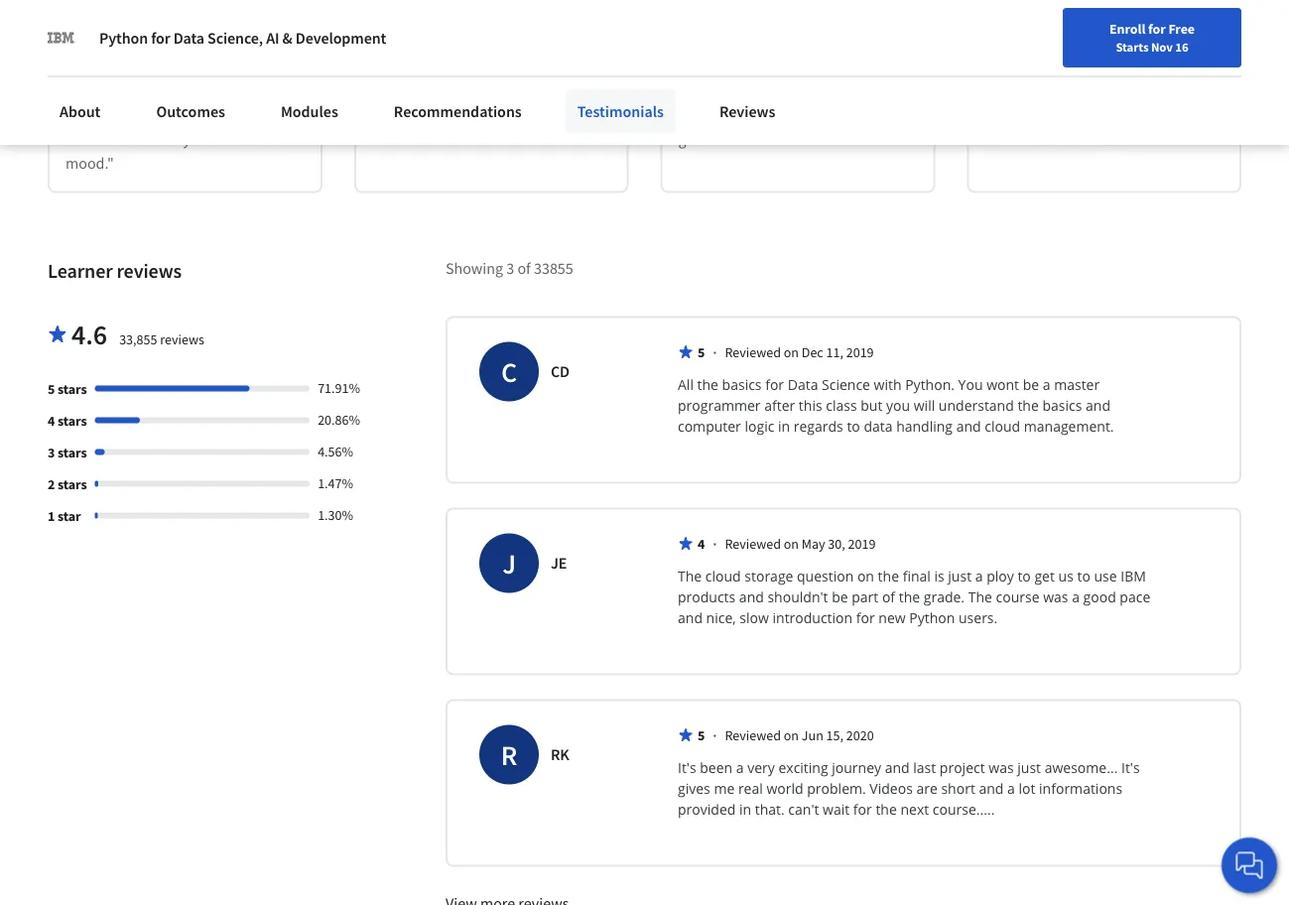 Task type: vqa. For each thing, say whether or not it's contained in the screenshot.


Task type: describe. For each thing, give the bounding box(es) containing it.
recommendations
[[394, 101, 522, 121]]

may
[[802, 535, 826, 553]]

just inside it's been a very exciting journey and last project was just awesome... it's gives me real world problem. videos are short and a lot informations provided in that. can't wait for the next course.....
[[1018, 759, 1042, 778]]

is inside the cloud storage question on the final is just a ploy to get us to use ibm products and shouldn't be part of the grade. the course was a good pace and nice, slow introduction for new python users.
[[935, 567, 945, 586]]

at inside "i directly applied the concepts and skills i learned from my courses to an exciting new project at work."
[[528, 106, 541, 126]]

schedule
[[194, 130, 254, 150]]

has
[[213, 82, 236, 102]]

provided
[[678, 800, 736, 819]]

reviews for learner reviews
[[117, 259, 182, 284]]

reviewed for j
[[725, 535, 781, 553]]

and up the "experience."
[[132, 82, 157, 102]]

"when
[[679, 59, 723, 78]]

1 horizontal spatial the
[[969, 588, 993, 607]]

exciting inside "i directly applied the concepts and skills i learned from my courses to an exciting new project at work."
[[392, 106, 444, 126]]

it's been a very exciting journey and last project was just awesome... it's gives me real world problem. videos are short and a lot informations provided in that. can't wait for the next course.....
[[678, 759, 1144, 819]]

offer,
[[824, 82, 858, 102]]

cloud inside all the basics for data science with python. you wont be a master programmer after this class but you will understand the basics and computer logic in regards to data handling and cloud management.
[[985, 417, 1021, 436]]

and down understand
[[957, 417, 982, 436]]

course.....
[[933, 800, 995, 819]]

that
[[888, 59, 915, 78]]

on inside the cloud storage question on the final is just a ploy to get us to use ibm products and shouldn't be part of the grade. the course was a good pace and nice, slow introduction for new python users.
[[858, 567, 875, 586]]

2019 for c
[[847, 344, 874, 361]]

1 star
[[48, 507, 81, 525]]

logic
[[745, 417, 775, 436]]

a left lot
[[1008, 780, 1016, 798]]

jun
[[802, 727, 824, 745]]

to inside "when i need courses on topics that my university doesn't offer, coursera is one of the best places to go."
[[902, 106, 916, 126]]

at for better
[[1029, 82, 1042, 102]]

in for c
[[778, 417, 791, 436]]

to inside '"to be able to take courses at my own pace and rhythm has been an amazing experience. i can learn whenever it fits my schedule and mood."'
[[143, 59, 157, 78]]

4 for 4
[[698, 535, 705, 553]]

after
[[765, 396, 796, 415]]

&
[[283, 28, 293, 48]]

0 vertical spatial data
[[173, 28, 204, 48]]

very
[[748, 759, 775, 778]]

learn for been
[[239, 106, 273, 126]]

on inside "when i need courses on topics that my university doesn't offer, coursera is one of the best places to go."
[[824, 59, 841, 78]]

one
[[755, 106, 780, 126]]

and right schedule
[[257, 130, 282, 150]]

4 stars
[[48, 412, 87, 430]]

courses inside '"to be able to take courses at my own pace and rhythm has been an amazing experience. i can learn whenever it fits my schedule and mood."'
[[192, 59, 243, 78]]

this
[[799, 396, 823, 415]]

the right all on the top of page
[[698, 375, 719, 394]]

isn't
[[1053, 59, 1082, 78]]

use
[[1095, 567, 1118, 586]]

a down the us
[[1073, 588, 1080, 607]]

to inside all the basics for data science with python. you wont be a master programmer after this class but you will understand the basics and computer logic in regards to data handling and cloud management.
[[847, 417, 861, 436]]

best
[[825, 106, 853, 126]]

"to be able to take courses at my own pace and rhythm has been an amazing experience. i can learn whenever it fits my schedule and mood."
[[66, 59, 292, 174]]

4.56%
[[318, 443, 354, 461]]

part
[[852, 588, 879, 607]]

the left final
[[878, 567, 900, 586]]

j
[[503, 547, 516, 581]]

topics
[[845, 59, 885, 78]]

with
[[874, 375, 902, 394]]

me inside it's been a very exciting journey and last project was just awesome... it's gives me real world problem. videos are short and a lot informations provided in that. can't wait for the next course.....
[[714, 780, 735, 798]]

coursera image
[[16, 16, 142, 48]]

cd
[[551, 362, 570, 382]]

all the basics for data science with python. you wont be a master programmer after this class but you will understand the basics and computer logic in regards to data handling and cloud management.
[[678, 375, 1115, 436]]

outcomes link
[[144, 89, 237, 133]]

new inside the cloud storage question on the final is just a ploy to get us to use ibm products and shouldn't be part of the grade. the course was a good pace and nice, slow introduction for new python users.
[[879, 609, 906, 628]]

be inside the cloud storage question on the final is just a ploy to get us to use ibm products and shouldn't be part of the grade. the course was a good pace and nice, slow introduction for new python users.
[[832, 588, 849, 607]]

nov
[[1152, 39, 1174, 55]]

reviews for 33,855 reviews
[[160, 331, 204, 349]]

15,
[[827, 727, 844, 745]]

python.
[[906, 375, 955, 394]]

5 for r
[[698, 727, 705, 745]]

wont
[[987, 375, 1020, 394]]

"when i need courses on topics that my university doesn't offer, coursera is one of the best places to go."
[[679, 59, 916, 150]]

ibm image
[[48, 24, 75, 52]]

a inside all the basics for data science with python. you wont be a master programmer after this class but you will understand the basics and computer logic in regards to data handling and cloud management.
[[1043, 375, 1051, 394]]

pace inside the cloud storage question on the final is just a ploy to get us to use ibm products and shouldn't be part of the grade. the course was a good pace and nice, slow introduction for new python users.
[[1120, 588, 1151, 607]]

learn for than
[[985, 130, 1019, 150]]

the cloud storage question on the final is just a ploy to get us to use ibm products and shouldn't be part of the grade. the course was a good pace and nice, slow introduction for new python users.
[[678, 567, 1155, 628]]

and up videos
[[885, 759, 910, 778]]

c
[[501, 355, 517, 390]]

take
[[160, 59, 189, 78]]

final
[[903, 567, 931, 586]]

0 horizontal spatial of
[[518, 259, 531, 279]]

reviewed on dec 11, 2019
[[725, 344, 874, 361]]

0 horizontal spatial the
[[678, 567, 702, 586]]

an inside '"to be able to take courses at my own pace and rhythm has been an amazing experience. i can learn whenever it fits my schedule and mood."'
[[275, 82, 292, 102]]

dec
[[802, 344, 824, 361]]

go."
[[679, 130, 704, 150]]

enroll
[[1110, 20, 1146, 38]]

skills
[[372, 82, 405, 102]]

science
[[822, 375, 871, 394]]

world
[[767, 780, 804, 798]]

"i
[[372, 59, 383, 78]]

shouldn't
[[768, 588, 829, 607]]

for inside the cloud storage question on the final is just a ploy to get us to use ibm products and shouldn't be part of the grade. the course was a good pace and nice, slow introduction for new python users.
[[857, 609, 875, 628]]

able
[[111, 59, 140, 78]]

class
[[826, 396, 858, 415]]

whenever
[[66, 130, 131, 150]]

need
[[734, 59, 767, 78]]

amazing
[[66, 106, 122, 126]]

reviewed for r
[[725, 727, 781, 745]]

the inside it's been a very exciting journey and last project was just awesome... it's gives me real world problem. videos are short and a lot informations provided in that. can't wait for the next course.....
[[876, 800, 897, 819]]

reviews
[[720, 101, 776, 121]]

question
[[797, 567, 854, 586]]

16
[[1176, 39, 1189, 55]]

coursera inside "when i need courses on topics that my university doesn't offer, coursera is one of the best places to go."
[[679, 106, 738, 126]]

1.30%
[[318, 506, 354, 524]]

experience.
[[125, 106, 202, 126]]

been inside '"to be able to take courses at my own pace and rhythm has been an amazing experience. i can learn whenever it fits my schedule and mood."'
[[239, 82, 272, 102]]

last
[[914, 759, 937, 778]]

courses inside "when i need courses on topics that my university doesn't offer, coursera is one of the best places to go."
[[770, 59, 821, 78]]

us
[[1059, 567, 1074, 586]]

been inside it's been a very exciting journey and last project was just awesome... it's gives me real world problem. videos are short and a lot informations provided in that. can't wait for the next course.....
[[700, 759, 733, 778]]

about link
[[48, 89, 113, 133]]

1 horizontal spatial 3
[[507, 259, 515, 279]]

stars for 4 stars
[[58, 412, 87, 430]]

at for courses
[[246, 59, 259, 78]]

starts
[[1116, 39, 1149, 55]]

was inside it's been a very exciting journey and last project was just awesome... it's gives me real world problem. videos are short and a lot informations provided in that. can't wait for the next course.....
[[989, 759, 1014, 778]]

are
[[917, 780, 938, 798]]

0 horizontal spatial 3
[[48, 444, 55, 462]]

1 it's from the left
[[678, 759, 697, 778]]

users.
[[959, 609, 998, 628]]

my right fits
[[170, 130, 191, 150]]

free
[[1169, 20, 1195, 38]]

all
[[678, 375, 694, 394]]

can
[[212, 106, 236, 126]]

r
[[501, 738, 518, 773]]

"learning
[[985, 59, 1050, 78]]

that. inside "learning isn't just about being better at your job: it's so much more than that. coursera allows me to learn without limits."
[[1019, 106, 1050, 126]]

2 stars
[[48, 476, 87, 494]]

storage
[[745, 567, 794, 586]]

to right the us
[[1078, 567, 1091, 586]]

4.6
[[71, 317, 107, 352]]

since
[[199, 19, 233, 39]]

project inside it's been a very exciting journey and last project was just awesome... it's gives me real world problem. videos are short and a lot informations provided in that. can't wait for the next course.....
[[940, 759, 986, 778]]

be inside all the basics for data science with python. you wont be a master programmer after this class but you will understand the basics and computer logic in regards to data handling and cloud management.
[[1023, 375, 1040, 394]]

more
[[1189, 82, 1224, 102]]

30,
[[828, 535, 846, 553]]

much
[[1148, 82, 1186, 102]]

about
[[1112, 59, 1152, 78]]

reviews link
[[708, 89, 788, 133]]

from
[[470, 82, 501, 102]]

2 it's from the left
[[1122, 759, 1141, 778]]

i inside '"to be able to take courses at my own pace and rhythm has been an amazing experience. i can learn whenever it fits my schedule and mood."'
[[205, 106, 209, 126]]

grade.
[[924, 588, 965, 607]]



Task type: locate. For each thing, give the bounding box(es) containing it.
gives
[[678, 780, 711, 798]]

project inside "i directly applied the concepts and skills i learned from my courses to an exciting new project at work."
[[478, 106, 525, 126]]

chat with us image
[[1234, 850, 1266, 882]]

management.
[[1024, 417, 1115, 436]]

learn down than
[[985, 130, 1019, 150]]

is up grade.
[[935, 567, 945, 586]]

0 vertical spatial reviewed
[[725, 344, 781, 361]]

my
[[262, 59, 283, 78], [505, 82, 525, 102], [679, 82, 699, 102], [170, 130, 191, 150]]

to up work."
[[582, 82, 596, 102]]

in down real
[[740, 800, 752, 819]]

the inside "when i need courses on topics that my university doesn't offer, coursera is one of the best places to go."
[[800, 106, 822, 126]]

4 for 4 stars
[[48, 412, 55, 430]]

for up after
[[766, 375, 785, 394]]

in inside it's been a very exciting journey and last project was just awesome... it's gives me real world problem. videos are short and a lot informations provided in that. can't wait for the next course.....
[[740, 800, 752, 819]]

3 reviewed from the top
[[725, 727, 781, 745]]

0 vertical spatial was
[[1044, 588, 1069, 607]]

work."
[[545, 106, 587, 126]]

pace down 'able'
[[97, 82, 129, 102]]

stars down 4 stars
[[58, 444, 87, 462]]

2 vertical spatial just
[[1018, 759, 1042, 778]]

a left master
[[1043, 375, 1051, 394]]

testimonials
[[578, 101, 664, 121]]

1 horizontal spatial at
[[528, 106, 541, 126]]

1 horizontal spatial an
[[372, 106, 389, 126]]

2 horizontal spatial i
[[726, 59, 730, 78]]

1 horizontal spatial just
[[1018, 759, 1042, 778]]

to right places
[[902, 106, 916, 126]]

1 horizontal spatial coursera
[[1054, 106, 1113, 126]]

enroll for free starts nov 16
[[1110, 20, 1195, 55]]

2019 right 11,
[[847, 344, 874, 361]]

cloud
[[985, 417, 1021, 436], [706, 567, 741, 586]]

stars for 2 stars
[[58, 476, 87, 494]]

exciting
[[392, 106, 444, 126], [779, 759, 829, 778]]

for inside it's been a very exciting journey and last project was just awesome... it's gives me real world problem. videos are short and a lot informations provided in that. can't wait for the next course.....
[[854, 800, 873, 819]]

0 vertical spatial be
[[92, 59, 108, 78]]

and inside "i directly applied the concepts and skills i learned from my courses to an exciting new project at work."
[[580, 59, 606, 78]]

1 vertical spatial me
[[714, 780, 735, 798]]

0 horizontal spatial that.
[[755, 800, 785, 819]]

python for data science, ai & development
[[99, 28, 386, 48]]

learn inside "learning isn't just about being better at your job: it's so much more than that. coursera allows me to learn without limits."
[[985, 130, 1019, 150]]

coursera
[[679, 106, 738, 126], [1054, 106, 1113, 126]]

2 vertical spatial be
[[832, 588, 849, 607]]

and right short
[[980, 780, 1004, 798]]

5 up gives
[[698, 727, 705, 745]]

1 vertical spatial pace
[[1120, 588, 1151, 607]]

0 horizontal spatial courses
[[192, 59, 243, 78]]

0 horizontal spatial at
[[246, 59, 259, 78]]

coursera inside "learning isn't just about being better at your job: it's so much more than that. coursera allows me to learn without limits."
[[1054, 106, 1113, 126]]

5 up 4 stars
[[48, 380, 55, 398]]

1 vertical spatial basics
[[1043, 396, 1083, 415]]

1 horizontal spatial i
[[408, 82, 413, 102]]

new inside "i directly applied the concepts and skills i learned from my courses to an exciting new project at work."
[[447, 106, 475, 126]]

been right has
[[239, 82, 272, 102]]

modules
[[281, 101, 338, 121]]

be left the part
[[832, 588, 849, 607]]

is left one
[[741, 106, 752, 126]]

1 vertical spatial i
[[408, 82, 413, 102]]

on up the part
[[858, 567, 875, 586]]

0 vertical spatial i
[[726, 59, 730, 78]]

project down from
[[478, 106, 525, 126]]

1 vertical spatial 2019
[[849, 535, 876, 553]]

an down skills at the top
[[372, 106, 389, 126]]

my down the "when
[[679, 82, 699, 102]]

informations
[[1040, 780, 1123, 798]]

0 vertical spatial been
[[239, 82, 272, 102]]

0 vertical spatial just
[[1085, 59, 1109, 78]]

be right the "wont"
[[1023, 375, 1040, 394]]

that. down world
[[755, 800, 785, 819]]

short
[[942, 780, 976, 798]]

0 horizontal spatial exciting
[[392, 106, 444, 126]]

was down the us
[[1044, 588, 1069, 607]]

0 horizontal spatial i
[[205, 106, 209, 126]]

2 coursera from the left
[[1054, 106, 1113, 126]]

0 vertical spatial an
[[275, 82, 292, 102]]

0 horizontal spatial just
[[949, 567, 972, 586]]

courses up has
[[192, 59, 243, 78]]

i left can
[[205, 106, 209, 126]]

3 right showing at top
[[507, 259, 515, 279]]

on left jun
[[784, 727, 799, 745]]

stars for 5 stars
[[58, 380, 87, 398]]

1 horizontal spatial it's
[[1122, 759, 1141, 778]]

menu item
[[926, 20, 1054, 84]]

just up lot
[[1018, 759, 1042, 778]]

reviewed for c
[[725, 344, 781, 361]]

1 vertical spatial 5
[[48, 380, 55, 398]]

0 horizontal spatial data
[[173, 28, 204, 48]]

0 vertical spatial 5
[[698, 344, 705, 361]]

a left very on the bottom of page
[[737, 759, 744, 778]]

in for r
[[740, 800, 752, 819]]

1 vertical spatial just
[[949, 567, 972, 586]]

just
[[1085, 59, 1109, 78], [949, 567, 972, 586], [1018, 759, 1042, 778]]

1 vertical spatial learner
[[48, 259, 113, 284]]

university
[[702, 82, 768, 102]]

on for r
[[784, 727, 799, 745]]

than
[[985, 106, 1016, 126]]

python inside the cloud storage question on the final is just a ploy to get us to use ibm products and shouldn't be part of the grade. the course was a good pace and nice, slow introduction for new python users.
[[910, 609, 956, 628]]

regards
[[794, 417, 844, 436]]

1 horizontal spatial was
[[1044, 588, 1069, 607]]

1 vertical spatial of
[[518, 259, 531, 279]]

be right the "to
[[92, 59, 108, 78]]

me down the much
[[1162, 106, 1183, 126]]

stars up 3 stars at left
[[58, 412, 87, 430]]

doesn't
[[771, 82, 821, 102]]

0 horizontal spatial in
[[740, 800, 752, 819]]

at left work."
[[528, 106, 541, 126]]

of right the part
[[883, 588, 896, 607]]

learner for learner since 2018
[[145, 19, 196, 39]]

1 vertical spatial in
[[740, 800, 752, 819]]

outcomes
[[156, 101, 225, 121]]

stars right the 2
[[58, 476, 87, 494]]

4 up 3 stars at left
[[48, 412, 55, 430]]

been
[[239, 82, 272, 102], [700, 759, 733, 778]]

about
[[60, 101, 101, 121]]

1 horizontal spatial project
[[940, 759, 986, 778]]

4 up products
[[698, 535, 705, 553]]

applied
[[439, 59, 490, 78]]

33855
[[534, 259, 574, 279]]

2 horizontal spatial courses
[[770, 59, 821, 78]]

i right skills at the top
[[408, 82, 413, 102]]

to inside "i directly applied the concepts and skills i learned from my courses to an exciting new project at work."
[[582, 82, 596, 102]]

0 vertical spatial at
[[246, 59, 259, 78]]

my right from
[[505, 82, 525, 102]]

to down the class
[[847, 417, 861, 436]]

development
[[296, 28, 386, 48]]

an inside "i directly applied the concepts and skills i learned from my courses to an exciting new project at work."
[[372, 106, 389, 126]]

just up job:
[[1085, 59, 1109, 78]]

the up from
[[493, 59, 515, 78]]

learn inside '"to be able to take courses at my own pace and rhythm has been an amazing experience. i can learn whenever it fits my schedule and mood."'
[[239, 106, 273, 126]]

3
[[507, 259, 515, 279], [48, 444, 55, 462]]

the down final
[[899, 588, 921, 607]]

but
[[861, 396, 883, 415]]

at inside "learning isn't just about being better at your job: it's so much more than that. coursera allows me to learn without limits."
[[1029, 82, 1042, 102]]

2 horizontal spatial just
[[1085, 59, 1109, 78]]

1 horizontal spatial data
[[788, 375, 819, 394]]

1 vertical spatial reviewed
[[725, 535, 781, 553]]

0 horizontal spatial been
[[239, 82, 272, 102]]

3 stars from the top
[[58, 444, 87, 462]]

just inside "learning isn't just about being better at your job: it's so much more than that. coursera allows me to learn without limits."
[[1085, 59, 1109, 78]]

1 vertical spatial an
[[372, 106, 389, 126]]

a
[[1043, 375, 1051, 394], [976, 567, 984, 586], [1073, 588, 1080, 607], [737, 759, 744, 778], [1008, 780, 1016, 798]]

pace down ibm at the bottom of page
[[1120, 588, 1151, 607]]

project up short
[[940, 759, 986, 778]]

is
[[741, 106, 752, 126], [935, 567, 945, 586]]

0 horizontal spatial coursera
[[679, 106, 738, 126]]

2 horizontal spatial be
[[1023, 375, 1040, 394]]

learner
[[145, 19, 196, 39], [48, 259, 113, 284]]

data up this
[[788, 375, 819, 394]]

data inside all the basics for data science with python. you wont be a master programmer after this class but you will understand the basics and computer logic in regards to data handling and cloud management.
[[788, 375, 819, 394]]

2 stars from the top
[[58, 412, 87, 430]]

testimonials link
[[566, 89, 676, 133]]

chaitanya
[[1065, 7, 1132, 27]]

on for j
[[784, 535, 799, 553]]

on for c
[[784, 344, 799, 361]]

to down more
[[1186, 106, 1200, 126]]

0 vertical spatial learner
[[145, 19, 196, 39]]

an down &
[[275, 82, 292, 102]]

2 vertical spatial reviewed
[[725, 727, 781, 745]]

be
[[92, 59, 108, 78], [1023, 375, 1040, 394], [832, 588, 849, 607]]

"learning isn't just about being better at your job: it's so much more than that. coursera allows me to learn without limits."
[[985, 59, 1224, 150]]

it's up gives
[[678, 759, 697, 778]]

was inside the cloud storage question on the final is just a ploy to get us to use ibm products and shouldn't be part of the grade. the course was a good pace and nice, slow introduction for new python users.
[[1044, 588, 1069, 607]]

1 horizontal spatial 4
[[698, 535, 705, 553]]

i left need
[[726, 59, 730, 78]]

1 horizontal spatial courses
[[528, 82, 579, 102]]

reviewed up storage
[[725, 535, 781, 553]]

data up take
[[173, 28, 204, 48]]

0 vertical spatial python
[[99, 28, 148, 48]]

show notifications image
[[1075, 25, 1099, 49]]

be inside '"to be able to take courses at my own pace and rhythm has been an amazing experience. i can learn whenever it fits my schedule and mood."'
[[92, 59, 108, 78]]

courses inside "i directly applied the concepts and skills i learned from my courses to an exciting new project at work."
[[528, 82, 579, 102]]

2 horizontal spatial at
[[1029, 82, 1042, 102]]

concepts
[[518, 59, 577, 78]]

1 vertical spatial data
[[788, 375, 819, 394]]

0 vertical spatial cloud
[[985, 417, 1021, 436]]

1 coursera from the left
[[679, 106, 738, 126]]

reviewed on jun 15, 2020
[[725, 727, 874, 745]]

my down ai
[[262, 59, 283, 78]]

and down products
[[678, 609, 703, 628]]

lot
[[1019, 780, 1036, 798]]

0 vertical spatial that.
[[1019, 106, 1050, 126]]

0 vertical spatial 3
[[507, 259, 515, 279]]

1 vertical spatial new
[[879, 609, 906, 628]]

at down 'python for data science, ai & development'
[[246, 59, 259, 78]]

None search field
[[267, 12, 466, 52]]

0 horizontal spatial me
[[714, 780, 735, 798]]

1 horizontal spatial basics
[[1043, 396, 1083, 415]]

so
[[1129, 82, 1145, 102]]

new down learned
[[447, 106, 475, 126]]

nice,
[[707, 609, 736, 628]]

0 vertical spatial is
[[741, 106, 752, 126]]

1 horizontal spatial that.
[[1019, 106, 1050, 126]]

2019 right 30,
[[849, 535, 876, 553]]

learner up 4.6
[[48, 259, 113, 284]]

0 vertical spatial 4
[[48, 412, 55, 430]]

the up products
[[678, 567, 702, 586]]

cloud inside the cloud storage question on the final is just a ploy to get us to use ibm products and shouldn't be part of the grade. the course was a good pace and nice, slow introduction for new python users.
[[706, 567, 741, 586]]

1 vertical spatial reviews
[[160, 331, 204, 349]]

33,855 reviews
[[119, 331, 204, 349]]

basics up management.
[[1043, 396, 1083, 415]]

will
[[914, 396, 936, 415]]

1 vertical spatial be
[[1023, 375, 1040, 394]]

stars up 4 stars
[[58, 380, 87, 398]]

places
[[856, 106, 899, 126]]

been up gives
[[700, 759, 733, 778]]

0 vertical spatial reviews
[[117, 259, 182, 284]]

1 vertical spatial cloud
[[706, 567, 741, 586]]

ai
[[266, 28, 279, 48]]

for up take
[[151, 28, 170, 48]]

python
[[99, 28, 148, 48], [910, 609, 956, 628]]

and up slow
[[740, 588, 764, 607]]

the down the "wont"
[[1018, 396, 1039, 415]]

i inside "when i need courses on topics that my university doesn't offer, coursera is one of the best places to go."
[[726, 59, 730, 78]]

0 horizontal spatial project
[[478, 106, 525, 126]]

to left the get
[[1018, 567, 1031, 586]]

1 vertical spatial that.
[[755, 800, 785, 819]]

the
[[678, 567, 702, 586], [969, 588, 993, 607]]

in down after
[[778, 417, 791, 436]]

2
[[48, 476, 55, 494]]

on up offer,
[[824, 59, 841, 78]]

and down master
[[1086, 396, 1111, 415]]

2020
[[847, 727, 874, 745]]

cloud up products
[[706, 567, 741, 586]]

for inside all the basics for data science with python. you wont be a master programmer after this class but you will understand the basics and computer logic in regards to data handling and cloud management.
[[766, 375, 785, 394]]

and right concepts
[[580, 59, 606, 78]]

0 vertical spatial project
[[478, 106, 525, 126]]

pace inside '"to be able to take courses at my own pace and rhythm has been an amazing experience. i can learn whenever it fits my schedule and mood."'
[[97, 82, 129, 102]]

1 horizontal spatial of
[[783, 106, 797, 126]]

courses down concepts
[[528, 82, 579, 102]]

exciting down learned
[[392, 106, 444, 126]]

4
[[48, 412, 55, 430], [698, 535, 705, 553]]

1 horizontal spatial exciting
[[779, 759, 829, 778]]

to left take
[[143, 59, 157, 78]]

showing
[[446, 259, 504, 279]]

0 vertical spatial pace
[[97, 82, 129, 102]]

wait
[[823, 800, 850, 819]]

1 vertical spatial been
[[700, 759, 733, 778]]

for up nov
[[1149, 20, 1166, 38]]

better
[[985, 82, 1025, 102]]

courses up the doesn't
[[770, 59, 821, 78]]

my inside "i directly applied the concepts and skills i learned from my courses to an exciting new project at work."
[[505, 82, 525, 102]]

to inside "learning isn't just about being better at your job: it's so much more than that. coursera allows me to learn without limits."
[[1186, 106, 1200, 126]]

it's right awesome...
[[1122, 759, 1141, 778]]

new down final
[[879, 609, 906, 628]]

0 horizontal spatial python
[[99, 28, 148, 48]]

0 horizontal spatial 4
[[48, 412, 55, 430]]

2 horizontal spatial of
[[883, 588, 896, 607]]

0 horizontal spatial pace
[[97, 82, 129, 102]]

1 horizontal spatial python
[[910, 609, 956, 628]]

rk
[[551, 746, 570, 766]]

1 vertical spatial learn
[[985, 130, 1019, 150]]

coursera down job:
[[1054, 106, 1113, 126]]

course
[[996, 588, 1040, 607]]

me inside "learning isn't just about being better at your job: it's so much more than that. coursera allows me to learn without limits."
[[1162, 106, 1183, 126]]

data
[[864, 417, 893, 436]]

reviews up 33,855
[[117, 259, 182, 284]]

on left "dec"
[[784, 344, 799, 361]]

videos
[[870, 780, 913, 798]]

stars
[[58, 380, 87, 398], [58, 412, 87, 430], [58, 444, 87, 462], [58, 476, 87, 494]]

reviewed up very on the bottom of page
[[725, 727, 781, 745]]

for
[[1149, 20, 1166, 38], [151, 28, 170, 48], [766, 375, 785, 394], [857, 609, 875, 628], [854, 800, 873, 819]]

a.
[[1135, 7, 1149, 27]]

for right wait
[[854, 800, 873, 819]]

2 vertical spatial of
[[883, 588, 896, 607]]

2 reviewed from the top
[[725, 535, 781, 553]]

the inside "i directly applied the concepts and skills i learned from my courses to an exciting new project at work."
[[493, 59, 515, 78]]

that. inside it's been a very exciting journey and last project was just awesome... it's gives me real world problem. videos are short and a lot informations provided in that. can't wait for the next course.....
[[755, 800, 785, 819]]

0 horizontal spatial learn
[[239, 106, 273, 126]]

in inside all the basics for data science with python. you wont be a master programmer after this class but you will understand the basics and computer logic in regards to data handling and cloud management.
[[778, 417, 791, 436]]

star
[[58, 507, 81, 525]]

it
[[134, 130, 143, 150]]

at inside '"to be able to take courses at my own pace and rhythm has been an amazing experience. i can learn whenever it fits my schedule and mood."'
[[246, 59, 259, 78]]

programmer
[[678, 396, 761, 415]]

2019 for j
[[849, 535, 876, 553]]

0 horizontal spatial basics
[[722, 375, 762, 394]]

0 horizontal spatial an
[[275, 82, 292, 102]]

for inside enroll for free starts nov 16
[[1149, 20, 1166, 38]]

1 reviewed from the top
[[725, 344, 781, 361]]

1 vertical spatial python
[[910, 609, 956, 628]]

new
[[447, 106, 475, 126], [879, 609, 906, 628]]

1 stars from the top
[[58, 380, 87, 398]]

1 horizontal spatial me
[[1162, 106, 1183, 126]]

slow
[[740, 609, 769, 628]]

of inside the cloud storage question on the final is just a ploy to get us to use ibm products and shouldn't be part of the grade. the course was a good pace and nice, slow introduction for new python users.
[[883, 588, 896, 607]]

1 horizontal spatial new
[[879, 609, 906, 628]]

is inside "when i need courses on topics that my university doesn't offer, coursera is one of the best places to go."
[[741, 106, 752, 126]]

5 for c
[[698, 344, 705, 361]]

cloud down understand
[[985, 417, 1021, 436]]

me left real
[[714, 780, 735, 798]]

chaitanya a.
[[1065, 7, 1149, 27]]

was up "course....."
[[989, 759, 1014, 778]]

my inside "when i need courses on topics that my university doesn't offer, coursera is one of the best places to go."
[[679, 82, 699, 102]]

0 vertical spatial 2019
[[847, 344, 874, 361]]

0 vertical spatial of
[[783, 106, 797, 126]]

5 stars
[[48, 380, 87, 398]]

1.47%
[[318, 475, 354, 493]]

1 horizontal spatial cloud
[[985, 417, 1021, 436]]

4 stars from the top
[[58, 476, 87, 494]]

just inside the cloud storage question on the final is just a ploy to get us to use ibm products and shouldn't be part of the grade. the course was a good pace and nice, slow introduction for new python users.
[[949, 567, 972, 586]]

of inside "when i need courses on topics that my university doesn't offer, coursera is one of the best places to go."
[[783, 106, 797, 126]]

learner up take
[[145, 19, 196, 39]]

1 vertical spatial exciting
[[779, 759, 829, 778]]

python down grade.
[[910, 609, 956, 628]]

0 horizontal spatial be
[[92, 59, 108, 78]]

3 up the 2
[[48, 444, 55, 462]]

1 vertical spatial 3
[[48, 444, 55, 462]]

exciting inside it's been a very exciting journey and last project was just awesome... it's gives me real world problem. videos are short and a lot informations provided in that. can't wait for the next course.....
[[779, 759, 829, 778]]

reviews right 33,855
[[160, 331, 204, 349]]

modules link
[[269, 89, 350, 133]]

a left ploy
[[976, 567, 984, 586]]

i inside "i directly applied the concepts and skills i learned from my courses to an exciting new project at work."
[[408, 82, 413, 102]]

stars for 3 stars
[[58, 444, 87, 462]]

it's
[[1107, 82, 1126, 102]]

fits
[[146, 130, 167, 150]]

0 vertical spatial basics
[[722, 375, 762, 394]]

1 vertical spatial at
[[1029, 82, 1042, 102]]

1 horizontal spatial learn
[[985, 130, 1019, 150]]

0 horizontal spatial new
[[447, 106, 475, 126]]

learner for learner reviews
[[48, 259, 113, 284]]

20.86%
[[318, 411, 360, 429]]

exciting up world
[[779, 759, 829, 778]]

just up grade.
[[949, 567, 972, 586]]

at left your
[[1029, 82, 1042, 102]]

to
[[143, 59, 157, 78], [582, 82, 596, 102], [902, 106, 916, 126], [1186, 106, 1200, 126], [847, 417, 861, 436], [1018, 567, 1031, 586], [1078, 567, 1091, 586]]

get
[[1035, 567, 1055, 586]]

real
[[739, 780, 763, 798]]

5
[[698, 344, 705, 361], [48, 380, 55, 398], [698, 727, 705, 745]]



